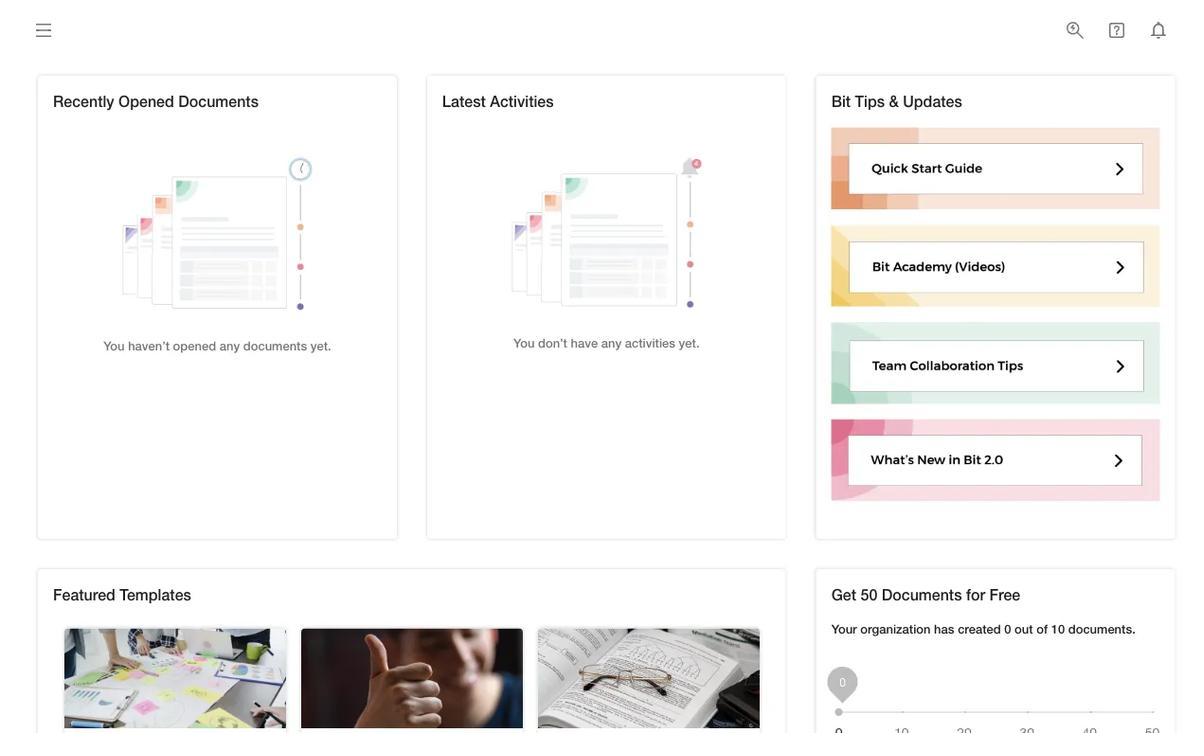 Task type: locate. For each thing, give the bounding box(es) containing it.
0 horizontal spatial you
[[103, 339, 125, 353]]

recently
[[53, 92, 114, 110]]

you don't have any activities yet.
[[514, 336, 700, 351]]

recently opened documents
[[53, 92, 259, 110]]

yet. right 'activities'
[[679, 336, 700, 351]]

featured
[[53, 586, 115, 604]]

documents right opened
[[178, 92, 259, 110]]

your organization has created 0 out of 10 documents.
[[832, 622, 1136, 637]]

1 horizontal spatial you
[[514, 336, 535, 351]]

out
[[1015, 622, 1034, 637]]

latest activities
[[442, 92, 554, 110]]

🎓thesis image
[[538, 629, 760, 729]]

1 horizontal spatial any
[[602, 336, 622, 351]]

organization
[[861, 622, 931, 637]]

latest
[[442, 92, 486, 110]]

1 horizontal spatial documents
[[882, 586, 962, 604]]

0 horizontal spatial yet.
[[311, 339, 331, 353]]

any right 'have'
[[602, 336, 622, 351]]

yet. right documents
[[311, 339, 331, 353]]

0 vertical spatial documents
[[178, 92, 259, 110]]

featured templates
[[53, 586, 191, 604]]

you left haven't
[[103, 339, 125, 353]]

documents up has
[[882, 586, 962, 604]]

1 vertical spatial documents
[[882, 586, 962, 604]]

10
[[1052, 622, 1065, 637]]

documents
[[243, 339, 307, 353]]

documents.
[[1069, 622, 1136, 637]]

1 horizontal spatial yet.
[[679, 336, 700, 351]]

you for opened
[[103, 339, 125, 353]]

your
[[832, 622, 857, 637]]

0 horizontal spatial documents
[[178, 92, 259, 110]]

any for latest activities
[[602, 336, 622, 351]]

you left don't
[[514, 336, 535, 351]]

documents
[[178, 92, 259, 110], [882, 586, 962, 604]]

any
[[602, 336, 622, 351], [220, 339, 240, 353]]

of
[[1037, 622, 1048, 637]]

activities
[[625, 336, 676, 351]]

you
[[514, 336, 535, 351], [103, 339, 125, 353]]

0 horizontal spatial any
[[220, 339, 240, 353]]

50
[[861, 586, 878, 604]]

for
[[967, 586, 986, 604]]

you haven't opened any documents yet.
[[103, 339, 331, 353]]

👩🏻💻transition plan template image
[[64, 629, 286, 729]]

have
[[571, 336, 598, 351]]

bit
[[832, 92, 851, 110]]

yet.
[[679, 336, 700, 351], [311, 339, 331, 353]]

get
[[832, 586, 857, 604]]

&
[[889, 92, 899, 110]]

any right 'opened'
[[220, 339, 240, 353]]

activities
[[490, 92, 554, 110]]



Task type: describe. For each thing, give the bounding box(es) containing it.
yet. for latest activities
[[679, 336, 700, 351]]

bit tips & updates
[[832, 92, 963, 110]]

📞 customer satisfaction survey image
[[301, 629, 523, 729]]

created
[[958, 622, 1001, 637]]

you for activities
[[514, 336, 535, 351]]

templates
[[120, 586, 191, 604]]

documents for opened
[[178, 92, 259, 110]]

haven't
[[128, 339, 170, 353]]

has
[[934, 622, 955, 637]]

get 50 documents for free
[[832, 586, 1021, 604]]

opened
[[119, 92, 174, 110]]

opened
[[173, 339, 216, 353]]

free
[[990, 586, 1021, 604]]

0
[[1005, 622, 1012, 637]]

updates
[[903, 92, 963, 110]]

don't
[[538, 336, 568, 351]]

yet. for recently opened documents
[[311, 339, 331, 353]]

any for recently opened documents
[[220, 339, 240, 353]]

documents for 50
[[882, 586, 962, 604]]

tips
[[855, 92, 885, 110]]



Task type: vqa. For each thing, say whether or not it's contained in the screenshot.
recently
yes



